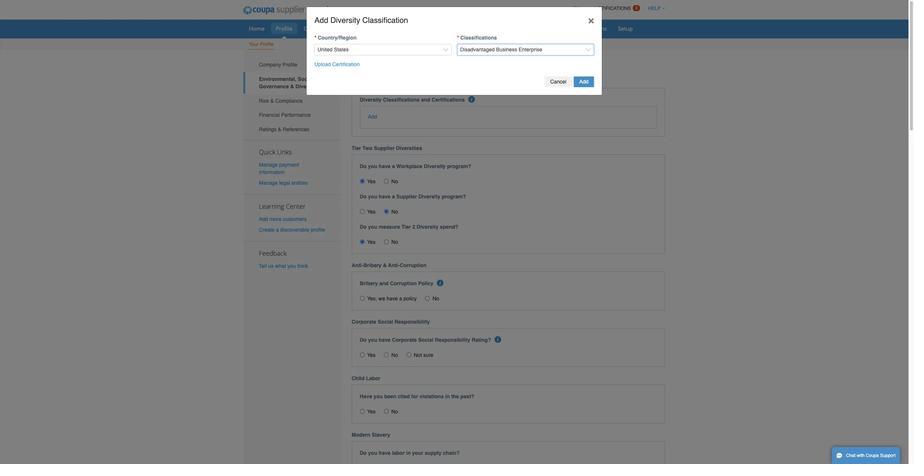 Task type: vqa. For each thing, say whether or not it's contained in the screenshot.
2nd Live from the bottom
no



Task type: locate. For each thing, give the bounding box(es) containing it.
add button inside the × dialog
[[574, 77, 595, 87]]

3 yes from the top
[[367, 240, 376, 246]]

1 vertical spatial in
[[406, 451, 411, 457]]

0 vertical spatial profile
[[276, 25, 293, 32]]

classification
[[363, 16, 408, 25]]

0 vertical spatial social,
[[424, 58, 455, 70]]

profile
[[276, 25, 293, 32], [260, 41, 274, 47], [283, 62, 297, 68]]

1 horizontal spatial *
[[457, 35, 459, 41]]

1 vertical spatial classifications
[[383, 97, 420, 103]]

1 horizontal spatial tier
[[402, 224, 411, 230]]

1 vertical spatial social
[[418, 338, 434, 344]]

governance down * classifications
[[458, 58, 514, 70]]

governance inside environmental, social, governance & diversity
[[259, 84, 289, 90]]

two
[[363, 146, 373, 151]]

country/region
[[318, 35, 357, 41]]

program?
[[447, 164, 472, 170], [442, 194, 466, 200]]

compliance
[[276, 98, 303, 104]]

1 vertical spatial manage
[[259, 180, 278, 186]]

2 manage from the top
[[259, 180, 278, 186]]

have for policy
[[387, 296, 398, 302]]

0 horizontal spatial governance
[[259, 84, 289, 90]]

manage down the information
[[259, 180, 278, 186]]

no
[[392, 179, 398, 185], [392, 209, 398, 215], [392, 240, 398, 246], [433, 296, 440, 302], [392, 353, 398, 359], [392, 410, 398, 415]]

profile for company profile
[[283, 62, 297, 68]]

no up measure
[[392, 209, 398, 215]]

environmental, down sheets
[[352, 58, 421, 70]]

do for do you have a workplace diversity program?
[[360, 164, 367, 170]]

links
[[277, 148, 292, 156]]

0 vertical spatial tier
[[352, 146, 361, 151]]

0 horizontal spatial additional information image
[[437, 280, 444, 287]]

1 vertical spatial additional information image
[[437, 280, 444, 287]]

corporate social responsibility
[[352, 320, 430, 325]]

manage inside manage payment information
[[259, 162, 278, 168]]

add for leftmost add "button"
[[368, 114, 377, 120]]

1 vertical spatial program?
[[442, 194, 466, 200]]

add up create
[[259, 217, 268, 222]]

1 vertical spatial governance
[[259, 84, 289, 90]]

1 horizontal spatial classifications
[[461, 35, 497, 41]]

supplier right two on the top left of page
[[374, 146, 395, 151]]

in left the
[[446, 394, 450, 400]]

profile inside "link"
[[260, 41, 274, 47]]

manage up the information
[[259, 162, 278, 168]]

profile down coupa supplier portal image
[[276, 25, 293, 32]]

no down the workplace
[[392, 179, 398, 185]]

1 * from the left
[[315, 35, 317, 41]]

supply
[[425, 451, 442, 457]]

add diversity classification
[[315, 16, 408, 25]]

1 vertical spatial environmental,
[[259, 76, 297, 82]]

and left certifications
[[421, 97, 431, 103]]

not sure
[[414, 353, 434, 359]]

workplace
[[397, 164, 423, 170]]

manage
[[259, 162, 278, 168], [259, 180, 278, 186]]

your profile
[[249, 41, 274, 47]]

profile up environmental, social, governance & diversity link
[[283, 62, 297, 68]]

a for do you have a supplier diversity program?
[[392, 194, 395, 200]]

you
[[368, 164, 378, 170], [368, 194, 378, 200], [368, 224, 378, 230], [288, 264, 296, 270], [368, 338, 378, 344], [374, 394, 383, 400], [368, 451, 378, 457]]

1 vertical spatial add button
[[368, 113, 377, 121]]

0 vertical spatial supplier
[[374, 146, 395, 151]]

do for do you measure tier 2 diversity spend?
[[360, 224, 367, 230]]

1 vertical spatial corruption
[[390, 281, 417, 287]]

responsibility left rating?
[[435, 338, 471, 344]]

no down been
[[392, 410, 398, 415]]

0 horizontal spatial environmental,
[[259, 76, 297, 82]]

have you been cited for violations in the past?
[[360, 394, 475, 400]]

1 vertical spatial supplier
[[397, 194, 417, 200]]

social down the we
[[378, 320, 393, 325]]

add up two on the top left of page
[[368, 114, 377, 120]]

corporate
[[352, 320, 377, 325], [392, 338, 417, 344]]

None radio
[[384, 179, 389, 184], [384, 240, 389, 245], [360, 297, 365, 301], [425, 297, 430, 301], [360, 410, 365, 415], [384, 179, 389, 184], [384, 240, 389, 245], [360, 297, 365, 301], [425, 297, 430, 301], [360, 410, 365, 415]]

have right the we
[[387, 296, 398, 302]]

0 vertical spatial program?
[[447, 164, 472, 170]]

2 vertical spatial profile
[[283, 62, 297, 68]]

tier left the 2 at the left of the page
[[402, 224, 411, 230]]

0 vertical spatial corporate
[[352, 320, 377, 325]]

no left the not
[[392, 353, 398, 359]]

corporate down the yes,
[[352, 320, 377, 325]]

1 yes from the top
[[367, 179, 376, 185]]

do you measure tier 2 diversity spend?
[[360, 224, 459, 230]]

anti-
[[352, 263, 364, 269], [388, 263, 400, 269]]

manage payment information link
[[259, 162, 299, 175]]

1 horizontal spatial social
[[418, 338, 434, 344]]

1 horizontal spatial and
[[421, 97, 431, 103]]

think
[[297, 264, 308, 270]]

have left labor
[[379, 451, 391, 457]]

yes, we have a policy
[[367, 296, 417, 302]]

0 vertical spatial environmental, social, governance & diversity
[[352, 58, 567, 70]]

add more customers link
[[259, 217, 307, 222]]

environmental, social, governance & diversity up compliance
[[259, 76, 318, 90]]

1 horizontal spatial corporate
[[392, 338, 417, 344]]

1 vertical spatial social,
[[298, 76, 315, 82]]

no for workplace
[[392, 179, 398, 185]]

5 do from the top
[[360, 451, 367, 457]]

do you have a workplace diversity program?
[[360, 164, 472, 170]]

1 horizontal spatial add button
[[574, 77, 595, 87]]

* for * country/region
[[315, 35, 317, 41]]

1 vertical spatial responsibility
[[435, 338, 471, 344]]

0 vertical spatial additional information image
[[469, 96, 475, 103]]

tier left two on the top left of page
[[352, 146, 361, 151]]

add button right 'cancel' button
[[574, 77, 595, 87]]

0 vertical spatial manage
[[259, 162, 278, 168]]

in left your
[[406, 451, 411, 457]]

governance up risk & compliance at the left top
[[259, 84, 289, 90]]

anti-bribery & anti-corruption
[[352, 263, 427, 269]]

service/time sheets
[[333, 25, 385, 32]]

create a discoverable profile link
[[259, 227, 325, 233]]

0 horizontal spatial corporate
[[352, 320, 377, 325]]

0 vertical spatial social
[[378, 320, 393, 325]]

have down 'tier two supplier diversities'
[[379, 164, 391, 170]]

1 horizontal spatial anti-
[[388, 263, 400, 269]]

1 vertical spatial tier
[[402, 224, 411, 230]]

1 horizontal spatial environmental,
[[352, 58, 421, 70]]

1 vertical spatial environmental, social, governance & diversity
[[259, 76, 318, 90]]

yes for do you have a supplier diversity program?
[[367, 209, 376, 215]]

responsibility up do you have corporate social responsibility rating?
[[395, 320, 430, 325]]

3 do from the top
[[360, 224, 367, 230]]

a left policy
[[399, 296, 402, 302]]

corporate up the not
[[392, 338, 417, 344]]

and up the we
[[380, 281, 389, 287]]

bribery up the bribery and corruption policy
[[364, 263, 382, 269]]

a for yes, we have a policy
[[399, 296, 402, 302]]

sure
[[424, 353, 434, 359]]

profile for your profile
[[260, 41, 274, 47]]

information
[[259, 169, 285, 175]]

do you have corporate social responsibility rating?
[[360, 338, 491, 344]]

tell us what you think
[[259, 264, 308, 270]]

no down measure
[[392, 240, 398, 246]]

additional information image for policy
[[437, 280, 444, 287]]

setup
[[618, 25, 633, 32]]

0 horizontal spatial anti-
[[352, 263, 364, 269]]

service/time sheets link
[[328, 23, 390, 34]]

have for workplace
[[379, 164, 391, 170]]

1 anti- from the left
[[352, 263, 364, 269]]

0 vertical spatial and
[[421, 97, 431, 103]]

entities
[[292, 180, 308, 186]]

supplier up do you measure tier 2 diversity spend?
[[397, 194, 417, 200]]

a right create
[[276, 227, 279, 233]]

None radio
[[360, 179, 365, 184], [360, 210, 365, 214], [384, 210, 389, 214], [360, 240, 365, 245], [360, 353, 365, 358], [384, 353, 389, 358], [407, 353, 412, 358], [384, 410, 389, 415], [360, 179, 365, 184], [360, 210, 365, 214], [384, 210, 389, 214], [360, 240, 365, 245], [360, 353, 365, 358], [384, 353, 389, 358], [407, 353, 412, 358], [384, 410, 389, 415]]

0 horizontal spatial *
[[315, 35, 317, 41]]

add for add "button" in the the × dialog
[[580, 79, 589, 85]]

0 horizontal spatial tier
[[352, 146, 361, 151]]

financial
[[259, 112, 280, 118]]

1 horizontal spatial in
[[446, 394, 450, 400]]

1 manage from the top
[[259, 162, 278, 168]]

1 horizontal spatial environmental, social, governance & diversity
[[352, 58, 567, 70]]

program? for do you have a workplace diversity program?
[[447, 164, 472, 170]]

cancel
[[551, 79, 567, 85]]

have for social
[[379, 338, 391, 344]]

add up orders
[[315, 16, 328, 25]]

2 * from the left
[[457, 35, 459, 41]]

cited
[[398, 394, 410, 400]]

a up measure
[[392, 194, 395, 200]]

5 yes from the top
[[367, 410, 376, 415]]

profile right your
[[260, 41, 274, 47]]

*
[[315, 35, 317, 41], [457, 35, 459, 41]]

&
[[517, 58, 524, 70], [291, 84, 294, 90], [271, 98, 274, 104], [278, 127, 282, 133], [383, 263, 387, 269]]

0 vertical spatial governance
[[458, 58, 514, 70]]

social up not sure
[[418, 338, 434, 344]]

1 horizontal spatial responsibility
[[435, 338, 471, 344]]

certification
[[333, 61, 360, 67]]

1 vertical spatial profile
[[260, 41, 274, 47]]

1 horizontal spatial supplier
[[397, 194, 417, 200]]

0 vertical spatial in
[[446, 394, 450, 400]]

1 vertical spatial and
[[380, 281, 389, 287]]

additional information image right policy
[[437, 280, 444, 287]]

tier two supplier diversities
[[352, 146, 423, 151]]

add button up two on the top left of page
[[368, 113, 377, 121]]

add inside "button"
[[580, 79, 589, 85]]

have up measure
[[379, 194, 391, 200]]

0 vertical spatial bribery
[[364, 263, 382, 269]]

0 vertical spatial add button
[[574, 77, 595, 87]]

quick links
[[259, 148, 292, 156]]

manage for manage legal entities
[[259, 180, 278, 186]]

setup link
[[614, 23, 638, 34]]

classifications inside the × dialog
[[461, 35, 497, 41]]

0 horizontal spatial responsibility
[[395, 320, 430, 325]]

0 horizontal spatial add button
[[368, 113, 377, 121]]

responsibility
[[395, 320, 430, 325], [435, 338, 471, 344]]

add right cancel
[[580, 79, 589, 85]]

2 do from the top
[[360, 194, 367, 200]]

social
[[378, 320, 393, 325], [418, 338, 434, 344]]

yes for do you have a workplace diversity program?
[[367, 179, 376, 185]]

yes for have you been cited for violations in the past?
[[367, 410, 376, 415]]

bribery up the yes,
[[360, 281, 378, 287]]

profile
[[311, 227, 325, 233]]

tier
[[352, 146, 361, 151], [402, 224, 411, 230]]

1 do from the top
[[360, 164, 367, 170]]

diversity
[[331, 16, 360, 25], [527, 58, 567, 70], [296, 84, 318, 90], [360, 97, 382, 103], [424, 164, 446, 170], [419, 194, 441, 200], [417, 224, 439, 230]]

0 horizontal spatial social,
[[298, 76, 315, 82]]

social,
[[424, 58, 455, 70], [298, 76, 315, 82]]

tell us what you think button
[[259, 263, 308, 270]]

0 horizontal spatial classifications
[[383, 97, 420, 103]]

environmental, down company profile
[[259, 76, 297, 82]]

environmental, social, governance & diversity
[[352, 58, 567, 70], [259, 76, 318, 90]]

supplier
[[374, 146, 395, 151], [397, 194, 417, 200]]

yes for do you measure tier 2 diversity spend?
[[367, 240, 376, 246]]

4 do from the top
[[360, 338, 367, 344]]

2
[[413, 224, 416, 230]]

service/time
[[333, 25, 366, 32]]

we
[[379, 296, 385, 302]]

upload
[[315, 61, 331, 67]]

additional information image right certifications
[[469, 96, 475, 103]]

additional information image
[[495, 337, 501, 344]]

have down corporate social responsibility
[[379, 338, 391, 344]]

1 horizontal spatial additional information image
[[469, 96, 475, 103]]

add
[[315, 16, 328, 25], [580, 79, 589, 85], [368, 114, 377, 120], [259, 217, 268, 222]]

bribery
[[364, 263, 382, 269], [360, 281, 378, 287]]

risk & compliance link
[[244, 94, 341, 108]]

payment
[[279, 162, 299, 168]]

tell
[[259, 264, 267, 270]]

diversity inside environmental, social, governance & diversity
[[296, 84, 318, 90]]

environmental, social, governance & diversity down * classifications
[[352, 58, 567, 70]]

the
[[452, 394, 459, 400]]

0 vertical spatial classifications
[[461, 35, 497, 41]]

a left the workplace
[[392, 164, 395, 170]]

2 yes from the top
[[367, 209, 376, 215]]

additional information image
[[469, 96, 475, 103], [437, 280, 444, 287]]

do you have labor in your supply chain?
[[360, 451, 460, 457]]

learning
[[259, 202, 284, 211]]

have for in
[[379, 451, 391, 457]]

slavery
[[372, 433, 390, 439]]

learning center
[[259, 202, 306, 211]]



Task type: describe. For each thing, give the bounding box(es) containing it.
performance
[[281, 112, 311, 118]]

not
[[414, 353, 422, 359]]

0 horizontal spatial supplier
[[374, 146, 395, 151]]

customers
[[283, 217, 307, 222]]

you for do you have labor in your supply chain?
[[368, 451, 378, 457]]

company profile
[[259, 62, 297, 68]]

legal
[[279, 180, 290, 186]]

diversity inside the × dialog
[[331, 16, 360, 25]]

* for * classifications
[[457, 35, 459, 41]]

support
[[881, 454, 896, 459]]

0 vertical spatial responsibility
[[395, 320, 430, 325]]

no for supplier
[[392, 209, 398, 215]]

discoverable
[[280, 227, 310, 233]]

* classifications
[[457, 35, 497, 41]]

upload certification
[[315, 61, 360, 67]]

×
[[588, 14, 595, 26]]

center
[[286, 202, 306, 211]]

chat
[[847, 454, 856, 459]]

you for do you have corporate social responsibility rating?
[[368, 338, 378, 344]]

add-ons
[[586, 25, 607, 32]]

add-ons link
[[581, 23, 612, 34]]

0 horizontal spatial in
[[406, 451, 411, 457]]

chat with coupa support
[[847, 454, 896, 459]]

policy
[[418, 281, 434, 287]]

do you have a supplier diversity program?
[[360, 194, 466, 200]]

ratings & references
[[259, 127, 310, 133]]

4 yes from the top
[[367, 353, 376, 359]]

0 horizontal spatial and
[[380, 281, 389, 287]]

your profile link
[[249, 40, 274, 50]]

do for do you have corporate social responsibility rating?
[[360, 338, 367, 344]]

cancel button
[[545, 77, 572, 87]]

have
[[360, 394, 372, 400]]

add more customers
[[259, 217, 307, 222]]

add for add more customers
[[259, 217, 268, 222]]

diversities
[[396, 146, 423, 151]]

child labor
[[352, 376, 381, 382]]

coupa supplier portal image
[[238, 1, 333, 20]]

home link
[[244, 23, 270, 34]]

ratings & references link
[[244, 122, 341, 137]]

1 vertical spatial bribery
[[360, 281, 378, 287]]

no for 2
[[392, 240, 398, 246]]

sheets
[[368, 25, 385, 32]]

coupa
[[866, 454, 880, 459]]

0 horizontal spatial social
[[378, 320, 393, 325]]

no down policy
[[433, 296, 440, 302]]

1 horizontal spatial social,
[[424, 58, 455, 70]]

what
[[275, 264, 286, 270]]

0 vertical spatial environmental,
[[352, 58, 421, 70]]

spend?
[[440, 224, 459, 230]]

× dialog
[[307, 6, 603, 95]]

company profile link
[[244, 58, 341, 72]]

no for for
[[392, 410, 398, 415]]

create
[[259, 227, 275, 233]]

risk
[[259, 98, 269, 104]]

certifications
[[432, 97, 465, 103]]

add for add diversity classification
[[315, 16, 328, 25]]

you for have you been cited for violations in the past?
[[374, 394, 383, 400]]

you for do you have a workplace diversity program?
[[368, 164, 378, 170]]

you for do you measure tier 2 diversity spend?
[[368, 224, 378, 230]]

for
[[412, 394, 418, 400]]

your
[[249, 41, 259, 47]]

you for do you have a supplier diversity program?
[[368, 194, 378, 200]]

social, inside environmental, social, governance & diversity
[[298, 76, 315, 82]]

program? for do you have a supplier diversity program?
[[442, 194, 466, 200]]

profile link
[[271, 23, 298, 34]]

been
[[384, 394, 397, 400]]

* country/region
[[315, 35, 357, 41]]

modern
[[352, 433, 371, 439]]

do for do you have a supplier diversity program?
[[360, 194, 367, 200]]

company
[[259, 62, 281, 68]]

chat with coupa support button
[[833, 448, 901, 465]]

home
[[249, 25, 265, 32]]

labor
[[392, 451, 405, 457]]

bribery and corruption policy
[[360, 281, 434, 287]]

diversity classifications and certifications
[[360, 97, 465, 103]]

measure
[[379, 224, 400, 230]]

add-
[[586, 25, 598, 32]]

a for do you have a workplace diversity program?
[[392, 164, 395, 170]]

manage for manage payment information
[[259, 162, 278, 168]]

1 horizontal spatial governance
[[458, 58, 514, 70]]

0 vertical spatial corruption
[[400, 263, 427, 269]]

2 anti- from the left
[[388, 263, 400, 269]]

yes,
[[367, 296, 377, 302]]

your
[[412, 451, 424, 457]]

0 horizontal spatial environmental, social, governance & diversity
[[259, 76, 318, 90]]

ons
[[598, 25, 607, 32]]

upload certification button
[[315, 61, 360, 68]]

labor
[[366, 376, 381, 382]]

orders link
[[299, 23, 327, 34]]

additional information image for certifications
[[469, 96, 475, 103]]

ratings
[[259, 127, 277, 133]]

you inside button
[[288, 264, 296, 270]]

1 vertical spatial corporate
[[392, 338, 417, 344]]

feedback
[[259, 249, 287, 258]]

chain?
[[443, 451, 460, 457]]

environmental, social, governance & diversity link
[[244, 72, 341, 94]]

child
[[352, 376, 365, 382]]

classifications for *
[[461, 35, 497, 41]]

manage legal entities
[[259, 180, 308, 186]]

manage payment information
[[259, 162, 299, 175]]

classifications for diversity
[[383, 97, 420, 103]]

financial performance
[[259, 112, 311, 118]]

with
[[857, 454, 865, 459]]

have for supplier
[[379, 194, 391, 200]]

risk & compliance
[[259, 98, 303, 104]]

manage legal entities link
[[259, 180, 308, 186]]

do for do you have labor in your supply chain?
[[360, 451, 367, 457]]

× button
[[581, 7, 602, 33]]



